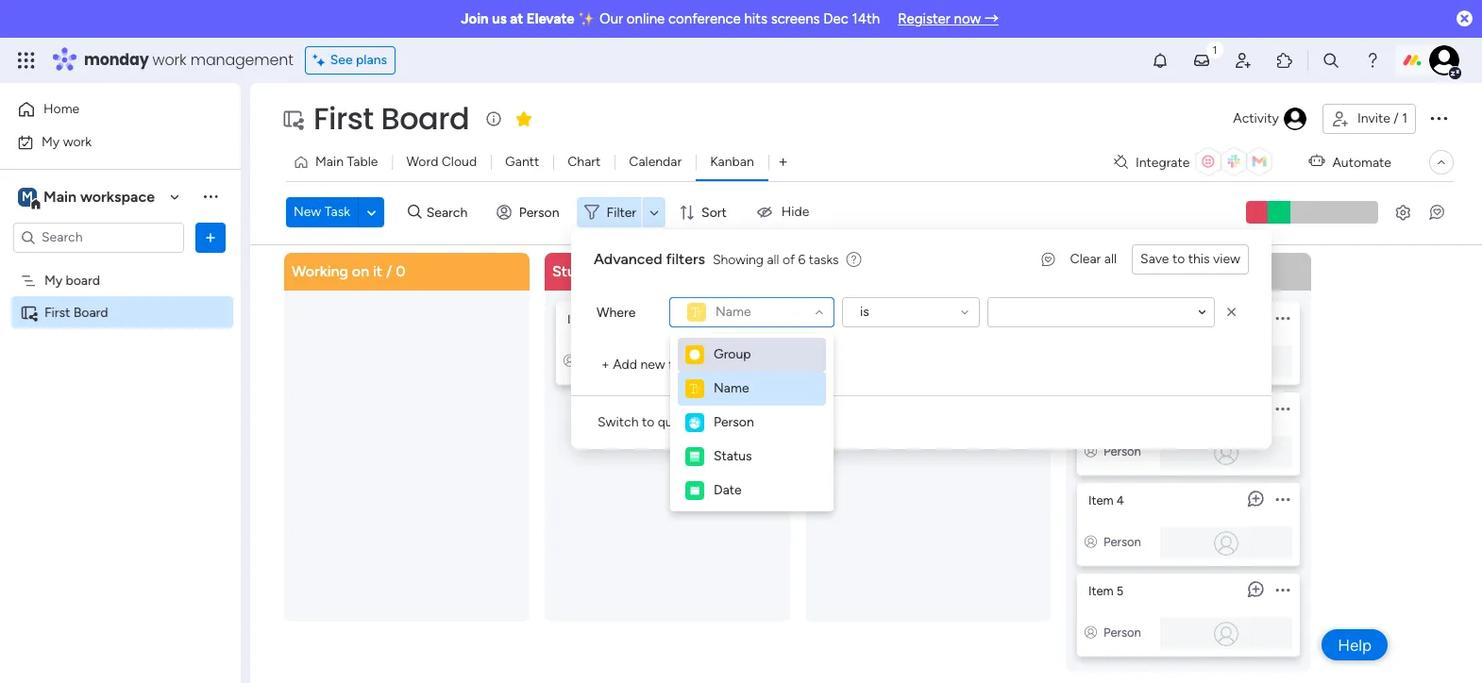 Task type: locate. For each thing, give the bounding box(es) containing it.
1 vertical spatial 4
[[1117, 494, 1125, 508]]

main workspace
[[43, 187, 155, 205]]

1 vertical spatial my
[[44, 273, 63, 289]]

0 horizontal spatial main
[[43, 187, 77, 205]]

first up main table
[[314, 97, 374, 140]]

dapulse person column image for item 4
[[1085, 535, 1098, 549]]

group
[[714, 347, 751, 363]]

option
[[0, 264, 241, 267]]

my inside my work button
[[42, 134, 60, 150]]

first board inside list box
[[44, 305, 108, 321]]

main left table
[[315, 154, 344, 170]]

sort button
[[672, 198, 738, 228]]

filter
[[607, 205, 637, 221]]

calendar button
[[615, 147, 696, 178]]

my work button
[[11, 127, 203, 157]]

home
[[43, 101, 80, 117]]

1 horizontal spatial main
[[315, 154, 344, 170]]

new
[[641, 357, 666, 373]]

register
[[898, 10, 951, 27]]

fun
[[1089, 312, 1109, 326]]

invite
[[1358, 111, 1391, 127]]

dapulse person column image
[[1085, 444, 1098, 459], [1085, 535, 1098, 549], [1085, 626, 1098, 640]]

1 dapulse person column image from the left
[[564, 354, 576, 368]]

2 vertical spatial dapulse person column image
[[1085, 626, 1098, 640]]

cloud
[[442, 154, 477, 170]]

person up "status" on the bottom of the page
[[714, 415, 755, 431]]

sort
[[702, 205, 727, 221]]

shareable board image
[[281, 108, 304, 130]]

0 vertical spatial work
[[153, 49, 187, 71]]

1 horizontal spatial dapulse person column image
[[825, 354, 837, 368]]

1 vertical spatial first
[[44, 305, 70, 321]]

to
[[1173, 251, 1186, 267], [642, 415, 655, 431]]

main inside main table button
[[315, 154, 344, 170]]

first board down 'my board'
[[44, 305, 108, 321]]

see
[[330, 52, 353, 68]]

main table
[[315, 154, 378, 170]]

item for item 5
[[1089, 584, 1114, 598]]

work for my
[[63, 134, 92, 150]]

item up item 5 at the right bottom of page
[[1089, 494, 1114, 508]]

/ right stuck
[[596, 262, 602, 280]]

v2 search image
[[408, 202, 422, 223]]

all right clear
[[1105, 251, 1117, 267]]

row group
[[281, 253, 1323, 684]]

kanban button
[[696, 147, 769, 178]]

angle down image
[[367, 206, 376, 220]]

fun task
[[1089, 312, 1135, 326]]

switch to quick filters button
[[590, 408, 734, 438]]

/ for stuck
[[596, 262, 602, 280]]

filters down sort 'popup button'
[[666, 250, 706, 268]]

first board up table
[[314, 97, 470, 140]]

new task
[[294, 204, 350, 220]]

workspace
[[80, 187, 155, 205]]

1 image
[[1207, 39, 1224, 60]]

all inside advanced filters showing all of 6 tasks
[[767, 252, 780, 268]]

1 vertical spatial main
[[43, 187, 77, 205]]

notifications image
[[1151, 51, 1170, 70]]

work right monday
[[153, 49, 187, 71]]

is
[[860, 304, 870, 320]]

item left 2
[[828, 312, 853, 326]]

4
[[1124, 262, 1133, 280], [1117, 494, 1125, 508]]

work inside my work button
[[63, 134, 92, 150]]

board up word
[[381, 97, 470, 140]]

0 vertical spatial first
[[314, 97, 374, 140]]

my board
[[44, 273, 100, 289]]

/ for blank
[[1114, 262, 1120, 280]]

work
[[153, 49, 187, 71], [63, 134, 92, 150]]

0 vertical spatial to
[[1173, 251, 1186, 267]]

all left of
[[767, 252, 780, 268]]

board
[[66, 273, 100, 289]]

/ inside button
[[1394, 111, 1400, 127]]

activity
[[1234, 111, 1280, 127]]

all
[[1105, 251, 1117, 267], [767, 252, 780, 268]]

add
[[613, 357, 638, 373]]

integrate
[[1136, 154, 1191, 170]]

0 horizontal spatial first board
[[44, 305, 108, 321]]

0 horizontal spatial to
[[642, 415, 655, 431]]

1 horizontal spatial work
[[153, 49, 187, 71]]

Search in workspace field
[[40, 227, 158, 248]]

to left quick
[[642, 415, 655, 431]]

1 horizontal spatial first board
[[314, 97, 470, 140]]

/
[[1394, 111, 1400, 127], [386, 262, 392, 280], [596, 262, 602, 280], [853, 262, 859, 280], [1114, 262, 1120, 280]]

1 for stuck / 1
[[605, 262, 612, 280]]

1 vertical spatial filters
[[693, 415, 727, 431]]

0 vertical spatial first board
[[314, 97, 470, 140]]

invite members image
[[1235, 51, 1253, 70]]

First Board field
[[309, 97, 474, 140]]

0 vertical spatial dapulse person column image
[[1085, 444, 1098, 459]]

1 vertical spatial name
[[714, 381, 750, 397]]

search everything image
[[1322, 51, 1341, 70]]

main inside workspace selection element
[[43, 187, 77, 205]]

1 vertical spatial work
[[63, 134, 92, 150]]

dapulse person column image down the item 4
[[1085, 535, 1098, 549]]

main
[[315, 154, 344, 170], [43, 187, 77, 205]]

name down group in the bottom of the page
[[714, 381, 750, 397]]

0 horizontal spatial list box
[[0, 261, 241, 584]]

monday
[[84, 49, 149, 71]]

2 dapulse person column image from the top
[[1085, 535, 1098, 549]]

person up the item 4
[[1104, 444, 1142, 459]]

advanced
[[594, 250, 663, 268]]

0 horizontal spatial all
[[767, 252, 780, 268]]

1 dapulse person column image from the top
[[1085, 444, 1098, 459]]

switch to quick filters
[[598, 415, 727, 431]]

filters right quick
[[693, 415, 727, 431]]

date
[[714, 483, 742, 499]]

filter button
[[577, 198, 666, 228]]

list box containing my board
[[0, 261, 241, 584]]

v2 user feedback image
[[1042, 250, 1056, 270]]

1 horizontal spatial list box
[[1078, 294, 1301, 657]]

my down 'home'
[[42, 134, 60, 150]]

filter
[[669, 357, 696, 373]]

first right shareable board image
[[44, 305, 70, 321]]

person down gantt button
[[519, 205, 560, 221]]

item 2
[[828, 312, 863, 326]]

dapulse person column image left +
[[564, 354, 576, 368]]

1 horizontal spatial all
[[1105, 251, 1117, 267]]

at
[[510, 10, 524, 27]]

4 left save
[[1124, 262, 1133, 280]]

name
[[716, 304, 751, 320], [714, 381, 750, 397]]

dapulse person column image down item 5 at the right bottom of page
[[1085, 626, 1098, 640]]

0 horizontal spatial first
[[44, 305, 70, 321]]

0 vertical spatial board
[[381, 97, 470, 140]]

1 all from the left
[[1105, 251, 1117, 267]]

item left where
[[568, 312, 593, 326]]

word cloud
[[407, 154, 477, 170]]

1 vertical spatial board
[[74, 305, 108, 321]]

1 horizontal spatial first
[[314, 97, 374, 140]]

work down 'home'
[[63, 134, 92, 150]]

join
[[461, 10, 489, 27]]

0 vertical spatial main
[[315, 154, 344, 170]]

1 right stuck
[[605, 262, 612, 280]]

board
[[381, 97, 470, 140], [74, 305, 108, 321]]

2 dapulse person column image from the left
[[825, 354, 837, 368]]

options image
[[1428, 106, 1451, 129]]

1 right learn more image
[[863, 262, 869, 280]]

add view image
[[780, 155, 788, 170]]

1 inside button
[[1403, 111, 1408, 127]]

select product image
[[17, 51, 36, 70]]

person down item 1
[[583, 354, 620, 368]]

item left 5 on the bottom right
[[1089, 584, 1114, 598]]

2 all from the left
[[767, 252, 780, 268]]

/ right done
[[853, 262, 859, 280]]

help image
[[1364, 51, 1383, 70]]

name up group in the bottom of the page
[[716, 304, 751, 320]]

remove from favorites image
[[515, 109, 534, 128]]

/ right blank
[[1114, 262, 1120, 280]]

conference
[[669, 10, 741, 27]]

1 vertical spatial first board
[[44, 305, 108, 321]]

1 horizontal spatial board
[[381, 97, 470, 140]]

to left 'this'
[[1173, 251, 1186, 267]]

board down "board"
[[74, 305, 108, 321]]

1
[[1403, 111, 1408, 127], [605, 262, 612, 280], [863, 262, 869, 280], [596, 312, 601, 326]]

0 horizontal spatial work
[[63, 134, 92, 150]]

showing
[[713, 252, 764, 268]]

/ right invite
[[1394, 111, 1400, 127]]

online
[[627, 10, 665, 27]]

person down the item 4
[[1104, 535, 1142, 549]]

first board
[[314, 97, 470, 140], [44, 305, 108, 321]]

workspace options image
[[201, 187, 220, 206]]

blank
[[1074, 262, 1110, 280]]

/ right it
[[386, 262, 392, 280]]

dapulse person column image
[[564, 354, 576, 368], [825, 354, 837, 368]]

dapulse person column image down the item 2
[[825, 354, 837, 368]]

chart
[[568, 154, 601, 170]]

learn more image
[[847, 251, 862, 269]]

1 vertical spatial to
[[642, 415, 655, 431]]

filters
[[666, 250, 706, 268], [693, 415, 727, 431]]

main right workspace icon
[[43, 187, 77, 205]]

my inside list box
[[44, 273, 63, 289]]

inbox image
[[1193, 51, 1212, 70]]

4 up 5 on the bottom right
[[1117, 494, 1125, 508]]

help button
[[1323, 630, 1388, 661]]

1 down stuck / 1
[[596, 312, 601, 326]]

1 horizontal spatial to
[[1173, 251, 1186, 267]]

0 horizontal spatial board
[[74, 305, 108, 321]]

save
[[1141, 251, 1170, 267]]

task
[[325, 204, 350, 220]]

1 vertical spatial dapulse person column image
[[1085, 535, 1098, 549]]

filters inside button
[[693, 415, 727, 431]]

switch
[[598, 415, 639, 431]]

person
[[519, 205, 560, 221], [583, 354, 620, 368], [844, 354, 881, 368], [714, 415, 755, 431], [1104, 444, 1142, 459], [1104, 535, 1142, 549], [1104, 626, 1142, 640]]

all inside button
[[1105, 251, 1117, 267]]

clear
[[1071, 251, 1102, 267]]

screens
[[771, 10, 820, 27]]

stuck / 1
[[553, 262, 612, 280]]

1 right invite
[[1403, 111, 1408, 127]]

✨
[[578, 10, 596, 27]]

0 horizontal spatial dapulse person column image
[[564, 354, 576, 368]]

see plans button
[[305, 46, 396, 75]]

my left "board"
[[44, 273, 63, 289]]

3 dapulse person column image from the top
[[1085, 626, 1098, 640]]

0
[[396, 262, 406, 280]]

dapulse person column image up the item 4
[[1085, 444, 1098, 459]]

item 5
[[1089, 584, 1124, 598]]

main for main workspace
[[43, 187, 77, 205]]

elevate
[[527, 10, 575, 27]]

my
[[42, 134, 60, 150], [44, 273, 63, 289]]

new
[[294, 204, 321, 220]]

list box
[[0, 261, 241, 584], [1078, 294, 1301, 657]]

item
[[568, 312, 593, 326], [828, 312, 853, 326], [1089, 494, 1114, 508], [1089, 584, 1114, 598]]

0 vertical spatial my
[[42, 134, 60, 150]]

work for monday
[[153, 49, 187, 71]]



Task type: vqa. For each thing, say whether or not it's contained in the screenshot.
The Item 5
yes



Task type: describe. For each thing, give the bounding box(es) containing it.
help
[[1339, 636, 1372, 655]]

kanban
[[710, 154, 754, 170]]

done
[[813, 262, 849, 280]]

to for switch
[[642, 415, 655, 431]]

5
[[1117, 584, 1124, 598]]

gantt button
[[491, 147, 554, 178]]

show board description image
[[483, 110, 506, 128]]

main for main table
[[315, 154, 344, 170]]

my work
[[42, 134, 92, 150]]

first inside list box
[[44, 305, 70, 321]]

/ for done
[[853, 262, 859, 280]]

/ for invite
[[1394, 111, 1400, 127]]

row group containing working on it
[[281, 253, 1323, 684]]

+
[[602, 357, 610, 373]]

item for item 4
[[1089, 494, 1114, 508]]

of
[[783, 252, 795, 268]]

word cloud button
[[392, 147, 491, 178]]

jacob simon image
[[1430, 45, 1460, 76]]

invite / 1 button
[[1323, 104, 1417, 134]]

monday work management
[[84, 49, 293, 71]]

person inside person popup button
[[519, 205, 560, 221]]

invite / 1
[[1358, 111, 1408, 127]]

table
[[347, 154, 378, 170]]

view
[[1214, 251, 1241, 267]]

autopilot image
[[1310, 149, 1326, 174]]

clear all button
[[1063, 245, 1125, 275]]

to for save
[[1173, 251, 1186, 267]]

management
[[191, 49, 293, 71]]

task
[[1112, 312, 1135, 326]]

board inside list box
[[74, 305, 108, 321]]

save to this view button
[[1133, 245, 1250, 275]]

hide button
[[744, 198, 821, 228]]

my for my work
[[42, 134, 60, 150]]

4 inside list box
[[1117, 494, 1125, 508]]

person down 2
[[844, 354, 881, 368]]

+ add new filter
[[602, 357, 696, 373]]

my for my board
[[44, 273, 63, 289]]

item 4
[[1089, 494, 1125, 508]]

blank / 4
[[1074, 262, 1133, 280]]

item 1
[[568, 312, 601, 326]]

workspace selection element
[[18, 186, 158, 210]]

6
[[799, 252, 806, 268]]

remove sort image
[[1223, 303, 1242, 322]]

arrow down image
[[643, 201, 666, 224]]

workspace image
[[18, 187, 37, 207]]

us
[[492, 10, 507, 27]]

where
[[597, 305, 636, 321]]

item for item 1
[[568, 312, 593, 326]]

options image
[[201, 228, 220, 247]]

tasks
[[809, 252, 839, 268]]

dec
[[824, 10, 849, 27]]

hits
[[745, 10, 768, 27]]

14th
[[853, 10, 880, 27]]

hide
[[782, 204, 810, 220]]

1 for invite / 1
[[1403, 111, 1408, 127]]

collapse board header image
[[1435, 155, 1450, 170]]

word
[[407, 154, 439, 170]]

gantt
[[505, 154, 540, 170]]

item for item 2
[[828, 312, 853, 326]]

register now →
[[898, 10, 999, 27]]

register now → link
[[898, 10, 999, 27]]

0 vertical spatial 4
[[1124, 262, 1133, 280]]

0 vertical spatial filters
[[666, 250, 706, 268]]

shareable board image
[[20, 304, 38, 322]]

apps image
[[1276, 51, 1295, 70]]

stuck
[[553, 262, 592, 280]]

→
[[985, 10, 999, 27]]

save to this view
[[1141, 251, 1241, 267]]

quick
[[658, 415, 690, 431]]

person button
[[489, 198, 571, 228]]

join us at elevate ✨ our online conference hits screens dec 14th
[[461, 10, 880, 27]]

this
[[1189, 251, 1211, 267]]

status
[[714, 449, 752, 465]]

clear all
[[1071, 251, 1117, 267]]

working
[[292, 262, 348, 280]]

plans
[[356, 52, 387, 68]]

dapulse person column image for item 5
[[1085, 626, 1098, 640]]

home button
[[11, 94, 203, 125]]

list box containing fun task
[[1078, 294, 1301, 657]]

main table button
[[286, 147, 392, 178]]

working on it / 0
[[292, 262, 406, 280]]

on
[[352, 262, 369, 280]]

chart button
[[554, 147, 615, 178]]

it
[[373, 262, 383, 280]]

Search field
[[422, 200, 479, 226]]

see plans
[[330, 52, 387, 68]]

automate
[[1333, 154, 1392, 170]]

dapulse integrations image
[[1115, 155, 1129, 170]]

new task button
[[286, 198, 358, 228]]

0 vertical spatial name
[[716, 304, 751, 320]]

done / 1
[[813, 262, 869, 280]]

our
[[600, 10, 624, 27]]

activity button
[[1226, 104, 1316, 134]]

+ add new filter button
[[594, 350, 704, 381]]

1 for done / 1
[[863, 262, 869, 280]]

2
[[856, 312, 863, 326]]

advanced filters showing all of 6 tasks
[[594, 250, 839, 268]]

calendar
[[629, 154, 682, 170]]

m
[[22, 188, 33, 204]]

person down 5 on the bottom right
[[1104, 626, 1142, 640]]



